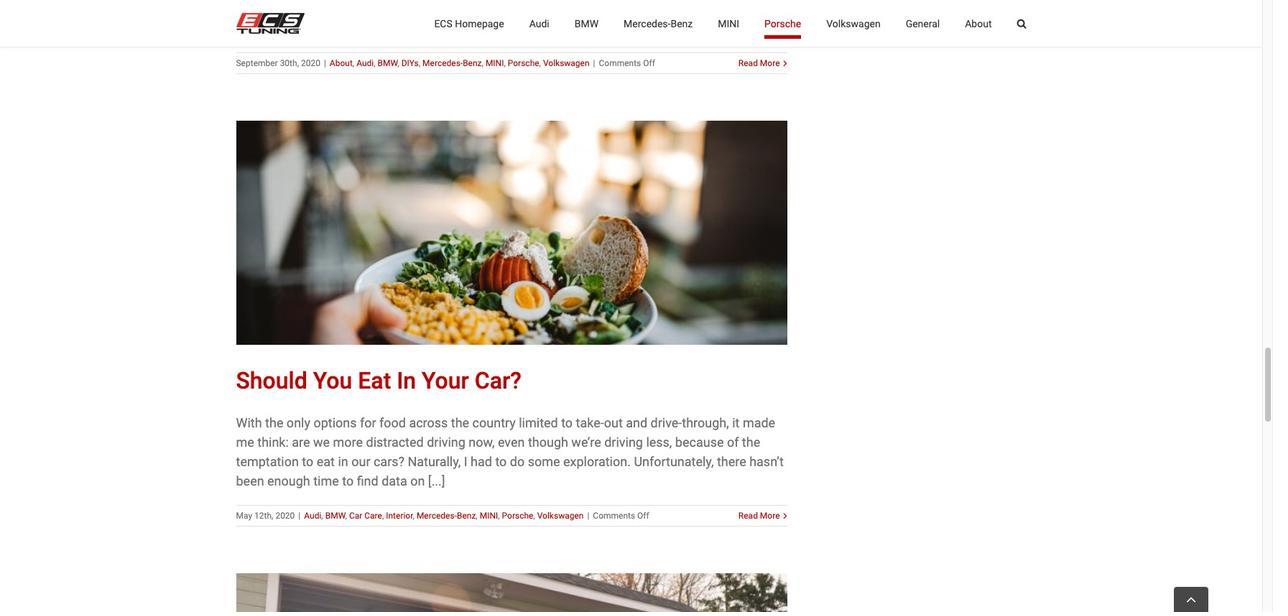 Task type: locate. For each thing, give the bounding box(es) containing it.
may
[[236, 511, 252, 521]]

1 vertical spatial porsche
[[508, 58, 540, 68]]

1 vertical spatial about
[[330, 58, 353, 68]]

mini link down had
[[480, 511, 498, 521]]

0 horizontal spatial bmw link
[[325, 511, 346, 521]]

off down unfortunately,
[[638, 511, 650, 521]]

porsche link
[[765, 0, 802, 47], [508, 58, 540, 68], [502, 511, 534, 521]]

driving up the naturally,
[[427, 435, 466, 450]]

0 vertical spatial off
[[644, 58, 656, 68]]

1 vertical spatial more
[[761, 511, 780, 521]]

2 vertical spatial mini
[[480, 511, 498, 521]]

comments down mercedes-benz
[[599, 58, 642, 68]]

i
[[464, 454, 468, 469]]

driving down "out"
[[605, 435, 643, 450]]

mercedes-benz link for |
[[423, 58, 482, 68]]

2 horizontal spatial the
[[743, 435, 761, 450]]

bmw
[[575, 18, 599, 29], [378, 58, 398, 68], [325, 511, 346, 521]]

to left find
[[342, 474, 354, 489]]

to left "do"
[[496, 454, 507, 469]]

read more link
[[739, 57, 780, 70], [739, 510, 780, 523]]

1 vertical spatial porsche link
[[508, 58, 540, 68]]

1 horizontal spatial bmw
[[378, 58, 398, 68]]

2 read from the top
[[739, 511, 758, 521]]

mercedes-benz link
[[624, 0, 693, 47], [423, 58, 482, 68], [417, 511, 476, 521]]

1 vertical spatial mini
[[486, 58, 504, 68]]

me
[[236, 435, 254, 450]]

0 horizontal spatial bmw
[[325, 511, 346, 521]]

the up now,
[[451, 415, 470, 431]]

to left eat
[[302, 454, 314, 469]]

1 horizontal spatial driving
[[605, 435, 643, 450]]

1 vertical spatial 2020
[[276, 511, 295, 521]]

0 vertical spatial 2020
[[301, 58, 321, 68]]

mini link for comments
[[480, 511, 498, 521]]

even
[[498, 435, 525, 450]]

more
[[333, 435, 363, 450]]

1 read more link from the top
[[739, 57, 780, 70]]

the up think:
[[265, 415, 284, 431]]

interior
[[386, 511, 413, 521]]

1 horizontal spatial bmw link
[[378, 58, 398, 68]]

bmw link
[[575, 0, 599, 47], [378, 58, 398, 68], [325, 511, 346, 521]]

2020 right 30th,
[[301, 58, 321, 68]]

0 vertical spatial more
[[761, 58, 780, 68]]

off down mercedes-benz
[[644, 58, 656, 68]]

on
[[411, 474, 425, 489]]

0 vertical spatial porsche link
[[765, 0, 802, 47]]

read
[[739, 58, 758, 68], [739, 511, 758, 521]]

2 vertical spatial audi
[[304, 511, 322, 521]]

0 vertical spatial mercedes-
[[624, 18, 671, 29]]

naturally,
[[408, 454, 461, 469]]

about right general link
[[966, 18, 993, 29]]

bmw link left car
[[325, 511, 346, 521]]

bmw left car
[[325, 511, 346, 521]]

1 vertical spatial audi
[[357, 58, 374, 68]]

audi left diys
[[357, 58, 374, 68]]

bmw link left diys
[[378, 58, 398, 68]]

about
[[966, 18, 993, 29], [330, 58, 353, 68]]

1 vertical spatial off
[[638, 511, 650, 521]]

diys link
[[402, 58, 419, 68]]

0 vertical spatial volkswagen
[[827, 18, 881, 29]]

0 vertical spatial read more
[[739, 58, 780, 68]]

find
[[357, 474, 379, 489]]

read more link for may 12th, 2020 | audi , bmw , car care , interior , mercedes-benz , mini , porsche , volkswagen | comments off
[[739, 510, 780, 523]]

0 vertical spatial mini link
[[718, 0, 740, 47]]

comments
[[599, 58, 642, 68], [593, 511, 636, 521]]

0 horizontal spatial audi link
[[304, 511, 322, 521]]

general
[[906, 18, 941, 29]]

1 horizontal spatial audi link
[[357, 58, 374, 68]]

in
[[397, 367, 416, 395]]

should you eat in your car? link
[[236, 367, 522, 395]]

mini
[[718, 18, 740, 29], [486, 58, 504, 68], [480, 511, 498, 521]]

2 vertical spatial volkswagen link
[[538, 511, 584, 521]]

read more for september 30th, 2020 | about , audi , bmw , diys , mercedes-benz , mini , porsche , volkswagen | comments off
[[739, 58, 780, 68]]

some
[[528, 454, 560, 469]]

0 horizontal spatial 2020
[[276, 511, 295, 521]]

about link right 30th,
[[330, 58, 353, 68]]

comments down exploration.
[[593, 511, 636, 521]]

1 read more from the top
[[739, 58, 780, 68]]

2 driving from the left
[[605, 435, 643, 450]]

about link right general link
[[966, 0, 993, 47]]

1 vertical spatial read more
[[739, 511, 780, 521]]

,
[[353, 58, 355, 68], [374, 58, 376, 68], [398, 58, 400, 68], [419, 58, 421, 68], [482, 58, 484, 68], [504, 58, 506, 68], [540, 58, 541, 68], [322, 511, 323, 521], [346, 511, 347, 521], [382, 511, 384, 521], [413, 511, 415, 521], [476, 511, 478, 521], [498, 511, 500, 521], [534, 511, 535, 521]]

temptation
[[236, 454, 299, 469]]

0 vertical spatial mini
[[718, 18, 740, 29]]

30th,
[[280, 58, 299, 68]]

read more for may 12th, 2020 | audi , bmw , car care , interior , mercedes-benz , mini , porsche , volkswagen | comments off
[[739, 511, 780, 521]]

for
[[360, 415, 376, 431]]

1 vertical spatial about link
[[330, 58, 353, 68]]

audi link down "time"
[[304, 511, 322, 521]]

our
[[352, 454, 371, 469]]

more
[[761, 58, 780, 68], [761, 511, 780, 521]]

1 vertical spatial volkswagen link
[[543, 58, 590, 68]]

bmw left diys
[[378, 58, 398, 68]]

mini down had
[[480, 511, 498, 521]]

2020 for may 12th, 2020
[[276, 511, 295, 521]]

with the only options for food across the country limited to take-out and drive-through, it made me think: are we more distracted driving now, even though we're driving less, because of the temptation to eat in our cars? naturally, i had to do some exploration. unfortunately, there hasn't been enough time to find data on [...]
[[236, 415, 784, 489]]

audi
[[530, 18, 550, 29], [357, 58, 374, 68], [304, 511, 322, 521]]

1 horizontal spatial about
[[966, 18, 993, 29]]

ecs homepage
[[435, 18, 504, 29]]

2 vertical spatial benz
[[457, 511, 476, 521]]

audi down "time"
[[304, 511, 322, 521]]

you
[[313, 367, 352, 395]]

0 horizontal spatial the
[[265, 415, 284, 431]]

audi link right homepage
[[530, 0, 550, 47]]

homepage
[[455, 18, 504, 29]]

0 horizontal spatial driving
[[427, 435, 466, 450]]

0 vertical spatial about
[[966, 18, 993, 29]]

porsche link for off
[[508, 58, 540, 68]]

bmw link left mercedes-benz
[[575, 0, 599, 47]]

off
[[644, 58, 656, 68], [638, 511, 650, 521]]

the right the of
[[743, 435, 761, 450]]

though
[[528, 435, 569, 450]]

1 vertical spatial read
[[739, 511, 758, 521]]

the
[[265, 415, 284, 431], [451, 415, 470, 431], [743, 435, 761, 450]]

volkswagen
[[827, 18, 881, 29], [543, 58, 590, 68], [538, 511, 584, 521]]

should
[[236, 367, 308, 395]]

exploration.
[[564, 454, 631, 469]]

1 horizontal spatial the
[[451, 415, 470, 431]]

mercedes-
[[624, 18, 671, 29], [423, 58, 463, 68], [417, 511, 457, 521]]

2 more from the top
[[761, 511, 780, 521]]

porsche link for comments
[[502, 511, 534, 521]]

time
[[314, 474, 339, 489]]

it
[[733, 415, 740, 431]]

your
[[422, 367, 469, 395]]

country
[[473, 415, 516, 431]]

1 vertical spatial audi link
[[357, 58, 374, 68]]

distracted
[[366, 435, 424, 450]]

2020
[[301, 58, 321, 68], [276, 511, 295, 521]]

been
[[236, 474, 264, 489]]

1 read from the top
[[739, 58, 758, 68]]

should you eat in your car? image
[[236, 121, 788, 345]]

1 vertical spatial read more link
[[739, 510, 780, 523]]

2 read more from the top
[[739, 511, 780, 521]]

1 more from the top
[[761, 58, 780, 68]]

car?
[[475, 367, 522, 395]]

0 vertical spatial audi
[[530, 18, 550, 29]]

are
[[292, 435, 310, 450]]

2 vertical spatial porsche link
[[502, 511, 534, 521]]

0 vertical spatial benz
[[671, 18, 693, 29]]

volkswagen link for comments
[[538, 511, 584, 521]]

of
[[728, 435, 739, 450]]

0 vertical spatial volkswagen link
[[827, 0, 881, 47]]

1 vertical spatial mercedes-
[[423, 58, 463, 68]]

there
[[717, 454, 747, 469]]

2 vertical spatial audi link
[[304, 511, 322, 521]]

about link
[[966, 0, 993, 47], [330, 58, 353, 68]]

2 vertical spatial mini link
[[480, 511, 498, 521]]

audi link left diys
[[357, 58, 374, 68]]

drive-
[[651, 415, 682, 431]]

read more
[[739, 58, 780, 68], [739, 511, 780, 521]]

to
[[562, 415, 573, 431], [302, 454, 314, 469], [496, 454, 507, 469], [342, 474, 354, 489]]

driving
[[427, 435, 466, 450], [605, 435, 643, 450]]

we
[[313, 435, 330, 450]]

mini right mercedes-benz
[[718, 18, 740, 29]]

|
[[324, 58, 326, 68], [594, 58, 596, 68], [299, 511, 301, 521], [588, 511, 590, 521]]

porsche
[[765, 18, 802, 29], [508, 58, 540, 68], [502, 511, 534, 521]]

0 vertical spatial mercedes-benz link
[[624, 0, 693, 47]]

2 vertical spatial bmw
[[325, 511, 346, 521]]

audi link
[[530, 0, 550, 47], [357, 58, 374, 68], [304, 511, 322, 521]]

mercedes-benz link for volkswagen
[[417, 511, 476, 521]]

1 vertical spatial mini link
[[486, 58, 504, 68]]

1 vertical spatial mercedes-benz link
[[423, 58, 482, 68]]

2 horizontal spatial audi
[[530, 18, 550, 29]]

0 vertical spatial bmw link
[[575, 0, 599, 47]]

and
[[626, 415, 648, 431]]

audi right homepage
[[530, 18, 550, 29]]

0 horizontal spatial about
[[330, 58, 353, 68]]

ecs
[[435, 18, 453, 29]]

0 vertical spatial bmw
[[575, 18, 599, 29]]

2 vertical spatial mercedes-
[[417, 511, 457, 521]]

2 read more link from the top
[[739, 510, 780, 523]]

mini link right mercedes-benz
[[718, 0, 740, 47]]

2 horizontal spatial bmw link
[[575, 0, 599, 47]]

mini down homepage
[[486, 58, 504, 68]]

bmw left mercedes-benz
[[575, 18, 599, 29]]

0 vertical spatial read more link
[[739, 57, 780, 70]]

read for may 12th, 2020 | audi , bmw , car care , interior , mercedes-benz , mini , porsche , volkswagen | comments off
[[739, 511, 758, 521]]

1 horizontal spatial 2020
[[301, 58, 321, 68]]

2020 right "12th,"
[[276, 511, 295, 521]]

mini link down homepage
[[486, 58, 504, 68]]

2 vertical spatial mercedes-benz link
[[417, 511, 476, 521]]

with
[[236, 415, 262, 431]]

made
[[743, 415, 776, 431]]

2 horizontal spatial audi link
[[530, 0, 550, 47]]

think:
[[258, 435, 289, 450]]

0 vertical spatial read
[[739, 58, 758, 68]]

volkswagen link
[[827, 0, 881, 47], [543, 58, 590, 68], [538, 511, 584, 521]]

1 vertical spatial bmw link
[[378, 58, 398, 68]]

1 horizontal spatial about link
[[966, 0, 993, 47]]

benz
[[671, 18, 693, 29], [463, 58, 482, 68], [457, 511, 476, 521]]

car care link
[[349, 511, 382, 521]]

1 vertical spatial bmw
[[378, 58, 398, 68]]

mini link
[[718, 0, 740, 47], [486, 58, 504, 68], [480, 511, 498, 521]]

about right 30th,
[[330, 58, 353, 68]]

0 horizontal spatial audi
[[304, 511, 322, 521]]



Task type: vqa. For each thing, say whether or not it's contained in the screenshot.
Should You Eat In Your Car? link
yes



Task type: describe. For each thing, give the bounding box(es) containing it.
hasn't
[[750, 454, 784, 469]]

through,
[[682, 415, 730, 431]]

eat
[[358, 367, 391, 395]]

read for september 30th, 2020 | about , audi , bmw , diys , mercedes-benz , mini , porsche , volkswagen | comments off
[[739, 58, 758, 68]]

interior link
[[386, 511, 413, 521]]

to left take- at bottom
[[562, 415, 573, 431]]

had
[[471, 454, 492, 469]]

take-
[[576, 415, 604, 431]]

more for may 12th, 2020 | audi , bmw , car care , interior , mercedes-benz , mini , porsche , volkswagen | comments off
[[761, 511, 780, 521]]

2 vertical spatial bmw link
[[325, 511, 346, 521]]

2 vertical spatial porsche
[[502, 511, 534, 521]]

2020 for september 30th, 2020
[[301, 58, 321, 68]]

options
[[314, 415, 357, 431]]

out
[[604, 415, 623, 431]]

12th,
[[255, 511, 274, 521]]

0 vertical spatial about link
[[966, 0, 993, 47]]

2 vertical spatial volkswagen
[[538, 511, 584, 521]]

how to get your car ready to drive again after not driving for weeks image
[[236, 574, 788, 613]]

across
[[409, 415, 448, 431]]

ecs tuning logo image
[[236, 13, 304, 34]]

1 vertical spatial comments
[[593, 511, 636, 521]]

because
[[676, 435, 724, 450]]

care
[[365, 511, 382, 521]]

diys
[[402, 58, 419, 68]]

food
[[380, 415, 406, 431]]

0 horizontal spatial about link
[[330, 58, 353, 68]]

0 vertical spatial audi link
[[530, 0, 550, 47]]

1 driving from the left
[[427, 435, 466, 450]]

2 horizontal spatial bmw
[[575, 18, 599, 29]]

more for september 30th, 2020 | about , audi , bmw , diys , mercedes-benz , mini , porsche , volkswagen | comments off
[[761, 58, 780, 68]]

limited
[[519, 415, 558, 431]]

unfortunately,
[[634, 454, 714, 469]]

we're
[[572, 435, 602, 450]]

0 vertical spatial porsche
[[765, 18, 802, 29]]

car
[[349, 511, 363, 521]]

in
[[338, 454, 349, 469]]

should you eat in your car?
[[236, 367, 522, 395]]

read more link for september 30th, 2020 | about , audi , bmw , diys , mercedes-benz , mini , porsche , volkswagen | comments off
[[739, 57, 780, 70]]

ecs homepage link
[[435, 0, 504, 47]]

general link
[[906, 0, 941, 47]]

mercedes-benz
[[624, 18, 693, 29]]

1 vertical spatial volkswagen
[[543, 58, 590, 68]]

data
[[382, 474, 407, 489]]

now,
[[469, 435, 495, 450]]

eat
[[317, 454, 335, 469]]

september 30th, 2020 | about , audi , bmw , diys , mercedes-benz , mini , porsche , volkswagen | comments off
[[236, 58, 656, 68]]

[...]
[[428, 474, 445, 489]]

1 horizontal spatial audi
[[357, 58, 374, 68]]

volkswagen link for off
[[543, 58, 590, 68]]

mini link for off
[[486, 58, 504, 68]]

enough
[[267, 474, 310, 489]]

0 vertical spatial comments
[[599, 58, 642, 68]]

1 vertical spatial benz
[[463, 58, 482, 68]]

cars?
[[374, 454, 405, 469]]

september
[[236, 58, 278, 68]]

do
[[510, 454, 525, 469]]

less,
[[647, 435, 673, 450]]

may 12th, 2020 | audi , bmw , car care , interior , mercedes-benz , mini , porsche , volkswagen | comments off
[[236, 511, 650, 521]]

only
[[287, 415, 311, 431]]



